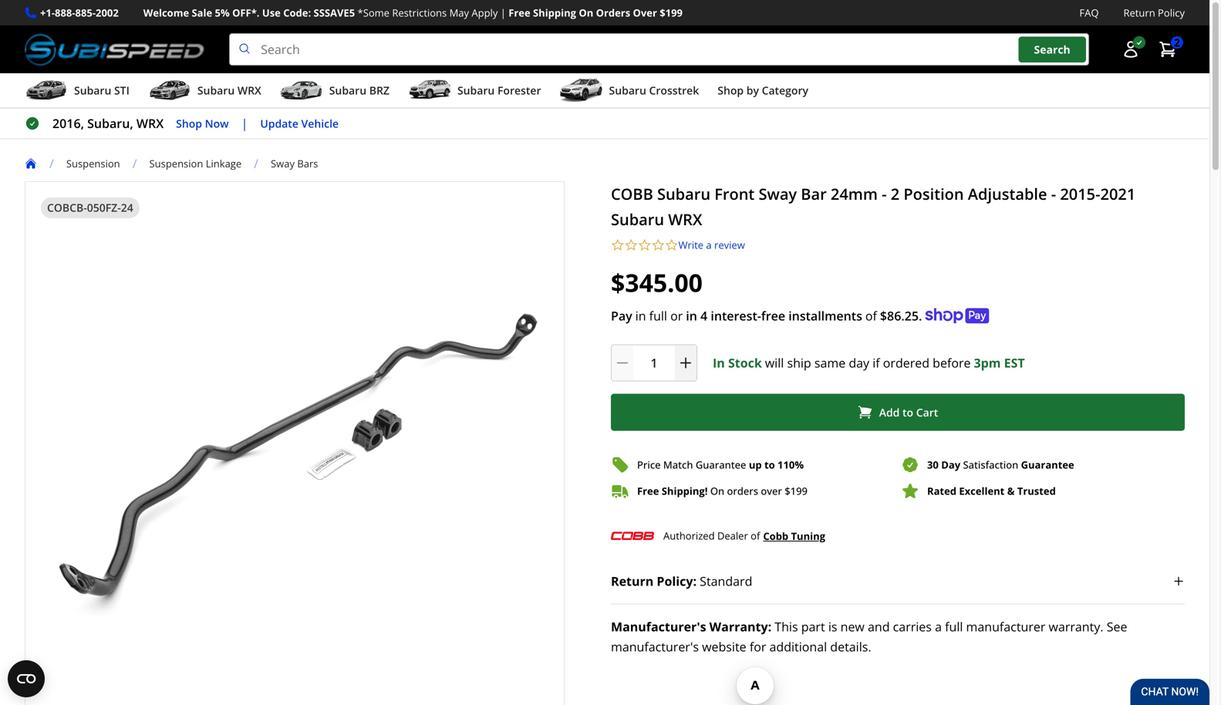 Task type: vqa. For each thing, say whether or not it's contained in the screenshot.
authorized
yes



Task type: locate. For each thing, give the bounding box(es) containing it.
0 horizontal spatial to
[[765, 458, 775, 472]]

shop inside dropdown button
[[718, 83, 744, 98]]

guarantee up trusted at the bottom of the page
[[1021, 458, 1075, 472]]

restrictions
[[392, 6, 447, 20]]

authorized dealer of cobb tuning
[[664, 529, 826, 543]]

1 vertical spatial full
[[945, 618, 963, 635]]

- left 2015-
[[1051, 183, 1056, 205]]

subaru sti button
[[25, 76, 130, 107]]

1 horizontal spatial 2
[[1174, 35, 1180, 50]]

shop pay image
[[925, 308, 989, 324]]

$86.25
[[880, 308, 919, 324]]

price match guarantee up to 110%
[[637, 458, 804, 472]]

sway left bars at the top left
[[271, 157, 295, 171]]

match
[[663, 458, 693, 472]]

subaru for subaru brz
[[329, 83, 367, 98]]

suspension link
[[66, 157, 132, 171], [66, 157, 120, 171]]

sti
[[114, 83, 130, 98]]

2 inside button
[[1174, 35, 1180, 50]]

0 horizontal spatial guarantee
[[696, 458, 746, 472]]

empty star image left write
[[652, 239, 665, 252]]

sway left bar
[[759, 183, 797, 205]]

ordered
[[883, 355, 930, 371]]

in left 4
[[686, 308, 697, 324]]

0 vertical spatial full
[[649, 308, 667, 324]]

of left cobb at right bottom
[[751, 529, 760, 543]]

+1-
[[40, 6, 55, 20]]

sway bars
[[271, 157, 318, 171]]

return left policy
[[1124, 6, 1156, 20]]

1 horizontal spatial a
[[935, 618, 942, 635]]

0 vertical spatial shop
[[718, 83, 744, 98]]

wrx down a subaru wrx thumbnail image
[[136, 115, 164, 132]]

subaru,
[[87, 115, 133, 132]]

30
[[927, 458, 939, 472]]

sway
[[271, 157, 295, 171], [759, 183, 797, 205]]

of left $86.25
[[866, 308, 877, 324]]

+1-888-885-2002 link
[[40, 5, 119, 21]]

3 / from the left
[[254, 155, 258, 172]]

shop left by
[[718, 83, 744, 98]]

free
[[509, 6, 531, 20], [637, 484, 659, 498]]

1 vertical spatial 2
[[891, 183, 900, 205]]

faq link
[[1080, 5, 1099, 21]]

shop left now
[[176, 116, 202, 131]]

0 horizontal spatial -
[[882, 183, 887, 205]]

0 vertical spatial 2
[[1174, 35, 1180, 50]]

1 horizontal spatial -
[[1051, 183, 1056, 205]]

search input field
[[229, 33, 1089, 66]]

excellent
[[959, 484, 1005, 498]]

1 horizontal spatial on
[[710, 484, 725, 498]]

1 horizontal spatial in
[[686, 308, 697, 324]]

a right "carries"
[[935, 618, 942, 635]]

0 vertical spatial a
[[706, 238, 712, 252]]

to right add
[[903, 405, 914, 420]]

will
[[765, 355, 784, 371]]

and
[[868, 618, 890, 635]]

a inside this part is new and carries a full manufacturer warranty. see manufacturer's website for additional details.
[[935, 618, 942, 635]]

pay
[[611, 308, 632, 324]]

empty star image left empty star image on the right top of the page
[[611, 239, 625, 252]]

now
[[205, 116, 229, 131]]

0 horizontal spatial suspension
[[66, 157, 120, 171]]

1 horizontal spatial |
[[501, 6, 506, 20]]

24mm
[[831, 183, 878, 205]]

subaru left the brz
[[329, 83, 367, 98]]

4 empty star image from the left
[[665, 239, 679, 252]]

manufacturer's warranty:
[[611, 618, 772, 635]]

0 vertical spatial free
[[509, 6, 531, 20]]

0 horizontal spatial shop
[[176, 116, 202, 131]]

1 horizontal spatial to
[[903, 405, 914, 420]]

subaru left "front"
[[657, 183, 711, 205]]

| right now
[[241, 115, 248, 132]]

guarantee
[[696, 458, 746, 472], [1021, 458, 1075, 472]]

tuning
[[791, 529, 826, 543]]

suspension left linkage
[[149, 157, 203, 171]]

/ up 24
[[132, 155, 137, 172]]

by
[[747, 83, 759, 98]]

0 vertical spatial $199
[[660, 6, 683, 20]]

1 vertical spatial of
[[751, 529, 760, 543]]

/ right linkage
[[254, 155, 258, 172]]

subaru forester button
[[408, 76, 541, 107]]

to right "up" at the bottom right of page
[[765, 458, 775, 472]]

0 horizontal spatial 2
[[891, 183, 900, 205]]

day
[[849, 355, 870, 371]]

a subaru sti thumbnail image image
[[25, 79, 68, 102]]

subaru for subaru forester
[[457, 83, 495, 98]]

1 horizontal spatial guarantee
[[1021, 458, 1075, 472]]

$199
[[660, 6, 683, 20], [785, 484, 808, 498]]

wrx up write
[[668, 209, 702, 230]]

subaru right the a subaru crosstrek thumbnail image
[[609, 83, 646, 98]]

write a review link
[[679, 238, 745, 252]]

orders
[[727, 484, 758, 498]]

full left or
[[649, 308, 667, 324]]

empty star image right empty star image on the right top of the page
[[665, 239, 679, 252]]

guarantee up "free shipping! on orders over $199"
[[696, 458, 746, 472]]

4
[[701, 308, 708, 324]]

2021
[[1101, 183, 1136, 205]]

return left "policy:"
[[611, 573, 654, 590]]

0 vertical spatial to
[[903, 405, 914, 420]]

stock
[[728, 355, 762, 371]]

details.
[[830, 639, 872, 655]]

+1-888-885-2002
[[40, 6, 119, 20]]

1 vertical spatial to
[[765, 458, 775, 472]]

in right pay
[[635, 308, 646, 324]]

5%
[[215, 6, 230, 20]]

wrx inside cobb subaru front sway bar 24mm - 2 position adjustable - 2015-2021 subaru wrx
[[668, 209, 702, 230]]

$345.00
[[611, 266, 703, 299]]

/ right home "image"
[[49, 155, 54, 172]]

free down price
[[637, 484, 659, 498]]

2 left "position" at the top
[[891, 183, 900, 205]]

1 horizontal spatial full
[[945, 618, 963, 635]]

subaru left sti
[[74, 83, 111, 98]]

subaru left forester
[[457, 83, 495, 98]]

1 vertical spatial on
[[710, 484, 725, 498]]

1 horizontal spatial sway
[[759, 183, 797, 205]]

cobb subaru front sway bar 24mm - 2 position adjustable - 2015-2021 subaru wrx
[[611, 183, 1136, 230]]

suspension linkage link
[[149, 157, 254, 171], [149, 157, 242, 171]]

policy
[[1158, 6, 1185, 20]]

suspension
[[66, 157, 120, 171], [149, 157, 203, 171]]

1 vertical spatial wrx
[[136, 115, 164, 132]]

0 vertical spatial of
[[866, 308, 877, 324]]

2 / from the left
[[132, 155, 137, 172]]

2 empty star image from the left
[[625, 239, 638, 252]]

0 vertical spatial sway
[[271, 157, 295, 171]]

/
[[49, 155, 54, 172], [132, 155, 137, 172], [254, 155, 258, 172]]

wrx
[[238, 83, 261, 98], [136, 115, 164, 132], [668, 209, 702, 230]]

| right apply
[[501, 6, 506, 20]]

in
[[635, 308, 646, 324], [686, 308, 697, 324]]

2 - from the left
[[1051, 183, 1056, 205]]

empty star image
[[611, 239, 625, 252], [625, 239, 638, 252], [652, 239, 665, 252], [665, 239, 679, 252]]

full right "carries"
[[945, 618, 963, 635]]

decrement image
[[615, 355, 630, 371]]

0 horizontal spatial /
[[49, 155, 54, 172]]

a subaru brz thumbnail image image
[[280, 79, 323, 102]]

subaru up now
[[197, 83, 235, 98]]

0 horizontal spatial free
[[509, 6, 531, 20]]

|
[[501, 6, 506, 20], [241, 115, 248, 132]]

suspension for suspension
[[66, 157, 120, 171]]

a right write
[[706, 238, 712, 252]]

wrx up update
[[238, 83, 261, 98]]

home image
[[25, 157, 37, 170]]

1 horizontal spatial shop
[[718, 83, 744, 98]]

0 horizontal spatial return
[[611, 573, 654, 590]]

standard
[[700, 573, 753, 590]]

2 down policy
[[1174, 35, 1180, 50]]

wrx inside dropdown button
[[238, 83, 261, 98]]

110%
[[778, 458, 804, 472]]

carries
[[893, 618, 932, 635]]

2 horizontal spatial wrx
[[668, 209, 702, 230]]

2002
[[96, 6, 119, 20]]

2 suspension from the left
[[149, 157, 203, 171]]

0 horizontal spatial full
[[649, 308, 667, 324]]

a subaru forester thumbnail image image
[[408, 79, 451, 102]]

0 horizontal spatial a
[[706, 238, 712, 252]]

cobb tuning link
[[763, 528, 826, 544]]

1 horizontal spatial wrx
[[238, 83, 261, 98]]

2 vertical spatial wrx
[[668, 209, 702, 230]]

rated excellent & trusted
[[927, 484, 1056, 498]]

- right 24mm at the right top of the page
[[882, 183, 887, 205]]

a subaru crosstrek thumbnail image image
[[560, 79, 603, 102]]

return
[[1124, 6, 1156, 20], [611, 573, 654, 590]]

this
[[775, 618, 798, 635]]

0 horizontal spatial of
[[751, 529, 760, 543]]

0 horizontal spatial on
[[579, 6, 594, 20]]

cobb
[[611, 183, 653, 205]]

shop
[[718, 83, 744, 98], [176, 116, 202, 131]]

orders
[[596, 6, 630, 20]]

1 vertical spatial free
[[637, 484, 659, 498]]

1 empty star image from the left
[[611, 239, 625, 252]]

1 vertical spatial return
[[611, 573, 654, 590]]

1 horizontal spatial suspension
[[149, 157, 203, 171]]

1 vertical spatial shop
[[176, 116, 202, 131]]

0 horizontal spatial in
[[635, 308, 646, 324]]

0 vertical spatial return
[[1124, 6, 1156, 20]]

cobcb-050fz-24
[[47, 200, 133, 215]]

2 horizontal spatial /
[[254, 155, 258, 172]]

to
[[903, 405, 914, 420], [765, 458, 775, 472]]

1 horizontal spatial $199
[[785, 484, 808, 498]]

est
[[1004, 355, 1025, 371]]

0 horizontal spatial |
[[241, 115, 248, 132]]

suspension down 2016, subaru, wrx
[[66, 157, 120, 171]]

2015-
[[1060, 183, 1101, 205]]

1 vertical spatial a
[[935, 618, 942, 635]]

free right apply
[[509, 6, 531, 20]]

888-
[[55, 6, 75, 20]]

050fz-
[[87, 200, 121, 215]]

shop now link
[[176, 115, 229, 132]]

1 horizontal spatial return
[[1124, 6, 1156, 20]]

1 horizontal spatial /
[[132, 155, 137, 172]]

1 suspension from the left
[[66, 157, 120, 171]]

position
[[904, 183, 964, 205]]

/ for suspension linkage
[[132, 155, 137, 172]]

1 / from the left
[[49, 155, 54, 172]]

adjustable
[[968, 183, 1047, 205]]

empty star image up $345.00
[[625, 239, 638, 252]]

24
[[121, 200, 133, 215]]

2 button
[[1151, 34, 1185, 65]]

open widget image
[[8, 660, 45, 697]]

0 vertical spatial wrx
[[238, 83, 261, 98]]

None number field
[[611, 345, 697, 382]]

installments
[[789, 308, 862, 324]]

1 vertical spatial sway
[[759, 183, 797, 205]]

1 horizontal spatial of
[[866, 308, 877, 324]]

bars
[[297, 157, 318, 171]]

cart
[[916, 405, 938, 420]]

2016,
[[52, 115, 84, 132]]



Task type: describe. For each thing, give the bounding box(es) containing it.
1 horizontal spatial free
[[637, 484, 659, 498]]

update
[[260, 116, 299, 131]]

return policy: standard
[[611, 573, 753, 590]]

increment image
[[678, 355, 694, 371]]

additional
[[770, 639, 827, 655]]

1 in from the left
[[635, 308, 646, 324]]

authorized
[[664, 529, 715, 543]]

linkage
[[206, 157, 242, 171]]

part
[[801, 618, 825, 635]]

interest-
[[711, 308, 761, 324]]

website
[[702, 639, 747, 655]]

subaru sti
[[74, 83, 130, 98]]

in
[[713, 355, 725, 371]]

full inside this part is new and carries a full manufacturer warranty. see manufacturer's website for additional details.
[[945, 618, 963, 635]]

button image
[[1122, 40, 1140, 59]]

before
[[933, 355, 971, 371]]

2 in from the left
[[686, 308, 697, 324]]

over
[[761, 484, 782, 498]]

crosstrek
[[649, 83, 699, 98]]

to inside button
[[903, 405, 914, 420]]

subaru forester
[[457, 83, 541, 98]]

1 - from the left
[[882, 183, 887, 205]]

add to cart button
[[611, 394, 1185, 431]]

faq
[[1080, 6, 1099, 20]]

1 vertical spatial $199
[[785, 484, 808, 498]]

of inside authorized dealer of cobb tuning
[[751, 529, 760, 543]]

0 horizontal spatial $199
[[660, 6, 683, 20]]

shop for shop now
[[176, 116, 202, 131]]

is
[[828, 618, 837, 635]]

return for return policy: standard
[[611, 573, 654, 590]]

*some
[[358, 6, 390, 20]]

2 inside cobb subaru front sway bar 24mm - 2 position adjustable - 2015-2021 subaru wrx
[[891, 183, 900, 205]]

satisfaction
[[963, 458, 1019, 472]]

forester
[[498, 83, 541, 98]]

if
[[873, 355, 880, 371]]

cobcb-
[[47, 200, 87, 215]]

3 empty star image from the left
[[652, 239, 665, 252]]

shipping!
[[662, 484, 708, 498]]

shop by category button
[[718, 76, 809, 107]]

see
[[1107, 618, 1128, 635]]

update vehicle button
[[260, 115, 339, 132]]

empty star image
[[638, 239, 652, 252]]

code:
[[283, 6, 311, 20]]

write a review
[[679, 238, 745, 252]]

search
[[1034, 42, 1071, 57]]

2 guarantee from the left
[[1021, 458, 1075, 472]]

2016, subaru, wrx
[[52, 115, 164, 132]]

shipping
[[533, 6, 576, 20]]

0 vertical spatial on
[[579, 6, 594, 20]]

&
[[1007, 484, 1015, 498]]

0 horizontal spatial wrx
[[136, 115, 164, 132]]

welcome sale 5% off*. use code: sssave5 *some restrictions may apply | free shipping on orders over $199
[[143, 6, 683, 20]]

suspension linkage
[[149, 157, 242, 171]]

cobb tuning image
[[611, 525, 654, 547]]

new
[[841, 618, 865, 635]]

subaru for subaru sti
[[74, 83, 111, 98]]

1 guarantee from the left
[[696, 458, 746, 472]]

update vehicle
[[260, 116, 339, 131]]

subispeed logo image
[[25, 33, 205, 66]]

add to cart
[[879, 405, 938, 420]]

0 horizontal spatial sway
[[271, 157, 295, 171]]

this part is new and carries a full manufacturer warranty. see manufacturer's website for additional details.
[[611, 618, 1128, 655]]

manufacturer's
[[611, 639, 699, 655]]

vehicle
[[301, 116, 339, 131]]

subaru wrx
[[197, 83, 261, 98]]

brz
[[369, 83, 390, 98]]

apply
[[472, 6, 498, 20]]

a subaru wrx thumbnail image image
[[148, 79, 191, 102]]

up
[[749, 458, 762, 472]]

30 day satisfaction guarantee
[[927, 458, 1075, 472]]

review
[[714, 238, 745, 252]]

sway inside cobb subaru front sway bar 24mm - 2 position adjustable - 2015-2021 subaru wrx
[[759, 183, 797, 205]]

return for return policy
[[1124, 6, 1156, 20]]

off*.
[[232, 6, 260, 20]]

suspension for suspension linkage
[[149, 157, 203, 171]]

1 vertical spatial |
[[241, 115, 248, 132]]

/ for sway bars
[[254, 155, 258, 172]]

shop for shop by category
[[718, 83, 744, 98]]

ship
[[787, 355, 811, 371]]

manufacturer's
[[611, 618, 706, 635]]

dealer
[[717, 529, 748, 543]]

front
[[715, 183, 755, 205]]

885-
[[75, 6, 96, 20]]

for
[[750, 639, 766, 655]]

subaru for subaru wrx
[[197, 83, 235, 98]]

in stock will ship same day if ordered before 3pm est
[[713, 355, 1025, 371]]

subaru brz button
[[280, 76, 390, 107]]

free shipping! on orders over $199
[[637, 484, 808, 498]]

category
[[762, 83, 809, 98]]

rated
[[927, 484, 957, 498]]

warranty:
[[710, 618, 772, 635]]

return policy link
[[1124, 5, 1185, 21]]

.
[[919, 308, 922, 324]]

cobb
[[763, 529, 789, 543]]

shop now
[[176, 116, 229, 131]]

subaru for subaru crosstrek
[[609, 83, 646, 98]]

day
[[941, 458, 961, 472]]

sale
[[192, 6, 212, 20]]

subaru wrx button
[[148, 76, 261, 107]]

use
[[262, 6, 281, 20]]

write
[[679, 238, 704, 252]]

/ for suspension
[[49, 155, 54, 172]]

0 vertical spatial |
[[501, 6, 506, 20]]

subaru down "cobb"
[[611, 209, 664, 230]]



